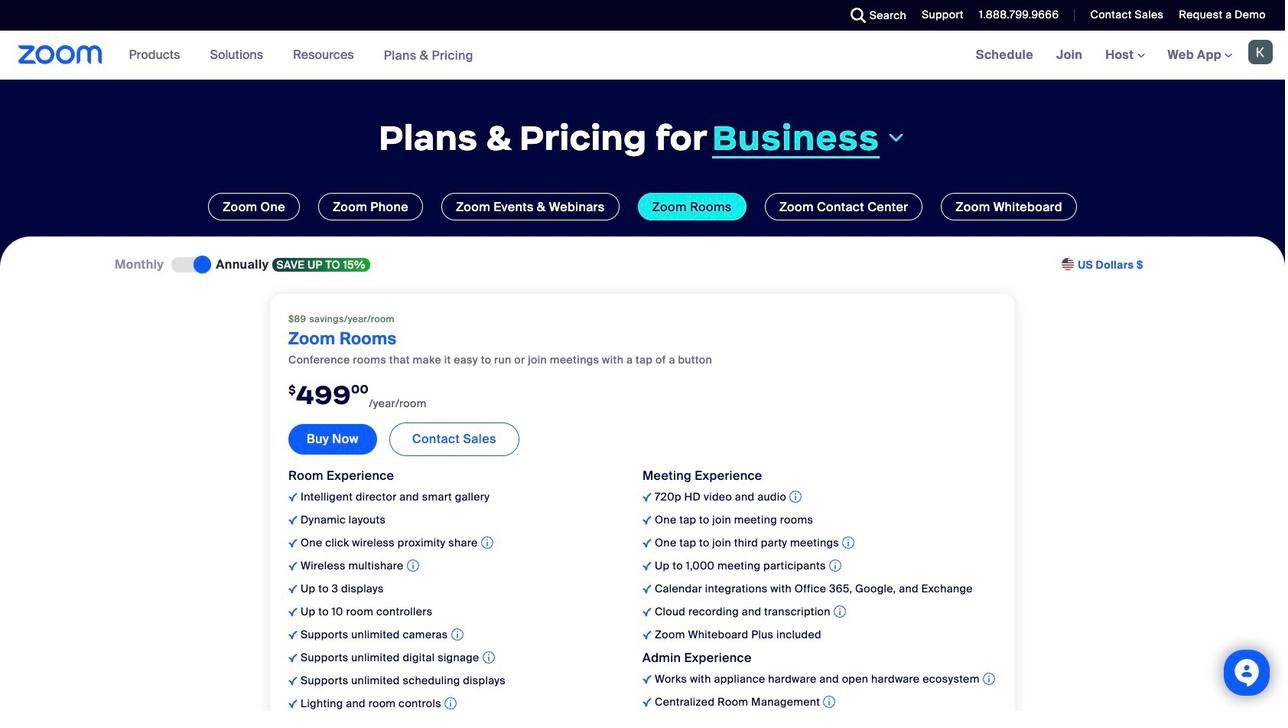 Task type: describe. For each thing, give the bounding box(es) containing it.
tabs of zoom services tab list
[[23, 193, 1263, 220]]

meetings navigation
[[965, 31, 1286, 80]]

zoom logo image
[[18, 45, 102, 64]]

product information navigation
[[118, 31, 485, 80]]



Task type: locate. For each thing, give the bounding box(es) containing it.
banner
[[0, 31, 1286, 80]]

main content
[[0, 31, 1286, 711]]

down image
[[886, 129, 907, 147]]

profile picture image
[[1249, 40, 1274, 64]]



Task type: vqa. For each thing, say whether or not it's contained in the screenshot.
'Tabs of Zoom Services' tab list
yes



